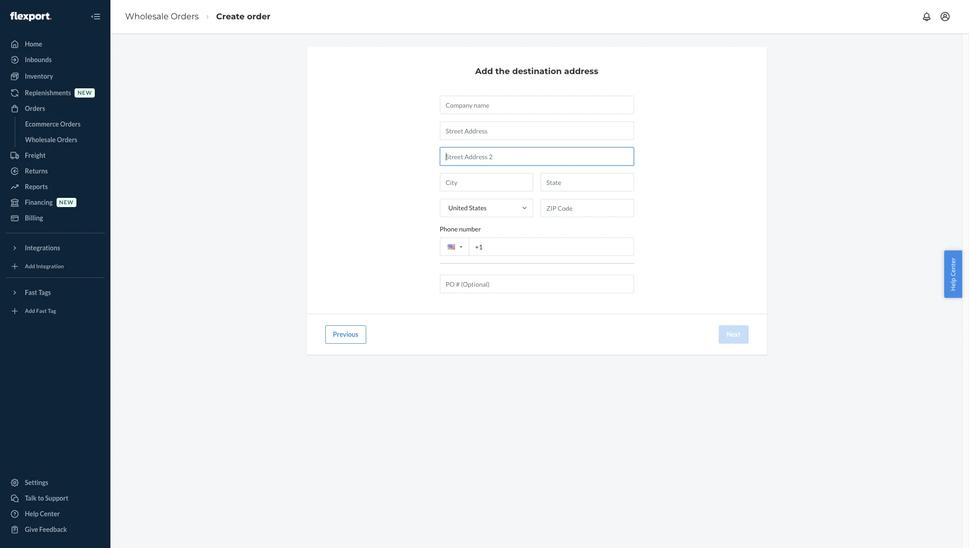 Task type: vqa. For each thing, say whether or not it's contained in the screenshot.
the 'Search' search box
no



Task type: describe. For each thing, give the bounding box(es) containing it.
add integration
[[25, 263, 64, 270]]

wholesale inside the breadcrumbs navigation
[[125, 11, 169, 21]]

destination
[[512, 66, 562, 76]]

to
[[38, 494, 44, 502]]

integrations button
[[6, 241, 105, 255]]

add fast tag link
[[6, 304, 105, 318]]

returns link
[[6, 164, 105, 179]]

integration
[[36, 263, 64, 270]]

states
[[469, 204, 487, 212]]

inventory
[[25, 72, 53, 80]]

fast tags
[[25, 289, 51, 296]]

settings
[[25, 479, 48, 486]]

returns
[[25, 167, 48, 175]]

home link
[[6, 37, 105, 52]]

1 vertical spatial wholesale orders link
[[20, 133, 105, 147]]

united
[[448, 204, 468, 212]]

open account menu image
[[940, 11, 951, 22]]

number
[[459, 225, 481, 233]]

give feedback button
[[6, 522, 105, 537]]

add for add integration
[[25, 263, 35, 270]]

inbounds link
[[6, 52, 105, 67]]

add the destination address
[[475, 66, 598, 76]]

order
[[247, 11, 270, 21]]

phone number
[[440, 225, 481, 233]]

add for add the destination address
[[475, 66, 493, 76]]

inventory link
[[6, 69, 105, 84]]

tags
[[38, 289, 51, 296]]

united states: + 1 image
[[459, 246, 462, 248]]

orders inside the breadcrumbs navigation
[[171, 11, 199, 21]]

help center button
[[944, 250, 962, 298]]

billing link
[[6, 211, 105, 225]]

flexport logo image
[[10, 12, 51, 21]]

phone
[[440, 225, 458, 233]]

close navigation image
[[90, 11, 101, 22]]

breadcrumbs navigation
[[118, 3, 278, 30]]

1 vertical spatial fast
[[36, 308, 47, 314]]

freight link
[[6, 148, 105, 163]]

Company name text field
[[440, 96, 634, 114]]

support
[[45, 494, 68, 502]]

financing
[[25, 198, 53, 206]]

open notifications image
[[921, 11, 932, 22]]

replenishments
[[25, 89, 71, 97]]

orders inside "link"
[[60, 120, 81, 128]]



Task type: locate. For each thing, give the bounding box(es) containing it.
home
[[25, 40, 42, 48]]

new
[[78, 89, 92, 96], [59, 199, 74, 206]]

add integration link
[[6, 259, 105, 274]]

add fast tag
[[25, 308, 56, 314]]

1 horizontal spatial wholesale
[[125, 11, 169, 21]]

help center link
[[6, 507, 105, 521]]

help
[[949, 278, 957, 291], [25, 510, 39, 518]]

create
[[216, 11, 245, 21]]

new for financing
[[59, 199, 74, 206]]

tag
[[48, 308, 56, 314]]

1 vertical spatial help
[[25, 510, 39, 518]]

0 horizontal spatial help center
[[25, 510, 60, 518]]

give
[[25, 526, 38, 533]]

wholesale orders
[[125, 11, 199, 21], [25, 136, 77, 144]]

1 vertical spatial help center
[[25, 510, 60, 518]]

next
[[727, 330, 741, 338]]

help center inside button
[[949, 257, 957, 291]]

0 vertical spatial center
[[949, 257, 957, 276]]

1 horizontal spatial new
[[78, 89, 92, 96]]

orders
[[171, 11, 199, 21], [25, 104, 45, 112], [60, 120, 81, 128], [57, 136, 77, 144]]

add for add fast tag
[[25, 308, 35, 314]]

0 vertical spatial wholesale orders
[[125, 11, 199, 21]]

previous
[[333, 330, 358, 338]]

address
[[564, 66, 598, 76]]

orders left create
[[171, 11, 199, 21]]

orders down ecommerce orders "link"
[[57, 136, 77, 144]]

0 horizontal spatial center
[[40, 510, 60, 518]]

wholesale orders inside the breadcrumbs navigation
[[125, 11, 199, 21]]

feedback
[[39, 526, 67, 533]]

reports link
[[6, 179, 105, 194]]

help inside button
[[949, 278, 957, 291]]

add down fast tags
[[25, 308, 35, 314]]

City text field
[[440, 173, 533, 191]]

talk to support
[[25, 494, 68, 502]]

next button
[[719, 325, 748, 344]]

wholesale orders link
[[125, 11, 199, 21], [20, 133, 105, 147]]

wholesale orders link inside the breadcrumbs navigation
[[125, 11, 199, 21]]

add left integration
[[25, 263, 35, 270]]

new up orders link
[[78, 89, 92, 96]]

1 horizontal spatial help center
[[949, 257, 957, 291]]

inbounds
[[25, 56, 52, 64]]

united states
[[448, 204, 487, 212]]

0 horizontal spatial help
[[25, 510, 39, 518]]

ecommerce
[[25, 120, 59, 128]]

wholesale
[[125, 11, 169, 21], [25, 136, 56, 144]]

the
[[495, 66, 510, 76]]

ZIP Code text field
[[540, 199, 634, 217]]

center
[[949, 257, 957, 276], [40, 510, 60, 518]]

add
[[475, 66, 493, 76], [25, 263, 35, 270], [25, 308, 35, 314]]

State text field
[[540, 173, 634, 191]]

billing
[[25, 214, 43, 222]]

help center
[[949, 257, 957, 291], [25, 510, 60, 518]]

0 horizontal spatial wholesale orders
[[25, 136, 77, 144]]

add left the
[[475, 66, 493, 76]]

integrations
[[25, 244, 60, 252]]

freight
[[25, 151, 46, 159]]

orders link
[[6, 101, 105, 116]]

center inside help center link
[[40, 510, 60, 518]]

fast inside dropdown button
[[25, 289, 37, 296]]

give feedback
[[25, 526, 67, 533]]

talk
[[25, 494, 37, 502]]

0 vertical spatial new
[[78, 89, 92, 96]]

new down 'reports' link
[[59, 199, 74, 206]]

fast left tag
[[36, 308, 47, 314]]

PO # (Optional) text field
[[440, 275, 634, 293]]

1 horizontal spatial wholesale orders link
[[125, 11, 199, 21]]

1 (702) 123-4567 telephone field
[[440, 237, 634, 256]]

Street Address 2 text field
[[440, 147, 634, 166]]

ecommerce orders
[[25, 120, 81, 128]]

new for replenishments
[[78, 89, 92, 96]]

create order link
[[216, 11, 270, 21]]

1 vertical spatial center
[[40, 510, 60, 518]]

1 vertical spatial wholesale
[[25, 136, 56, 144]]

fast tags button
[[6, 285, 105, 300]]

1 horizontal spatial center
[[949, 257, 957, 276]]

0 vertical spatial add
[[475, 66, 493, 76]]

reports
[[25, 183, 48, 191]]

0 horizontal spatial wholesale
[[25, 136, 56, 144]]

0 horizontal spatial wholesale orders link
[[20, 133, 105, 147]]

0 vertical spatial wholesale orders link
[[125, 11, 199, 21]]

orders up ecommerce
[[25, 104, 45, 112]]

1 horizontal spatial wholesale orders
[[125, 11, 199, 21]]

0 vertical spatial wholesale
[[125, 11, 169, 21]]

1 vertical spatial new
[[59, 199, 74, 206]]

0 horizontal spatial new
[[59, 199, 74, 206]]

create order
[[216, 11, 270, 21]]

1 vertical spatial add
[[25, 263, 35, 270]]

previous button
[[325, 325, 366, 344]]

0 vertical spatial help
[[949, 278, 957, 291]]

fast left 'tags'
[[25, 289, 37, 296]]

talk to support button
[[6, 491, 105, 506]]

orders down orders link
[[60, 120, 81, 128]]

1 vertical spatial wholesale orders
[[25, 136, 77, 144]]

center inside help center button
[[949, 257, 957, 276]]

0 vertical spatial help center
[[949, 257, 957, 291]]

0 vertical spatial fast
[[25, 289, 37, 296]]

2 vertical spatial add
[[25, 308, 35, 314]]

1 horizontal spatial help
[[949, 278, 957, 291]]

ecommerce orders link
[[20, 117, 105, 132]]

settings link
[[6, 475, 105, 490]]

fast
[[25, 289, 37, 296], [36, 308, 47, 314]]

Street Address text field
[[440, 121, 634, 140]]



